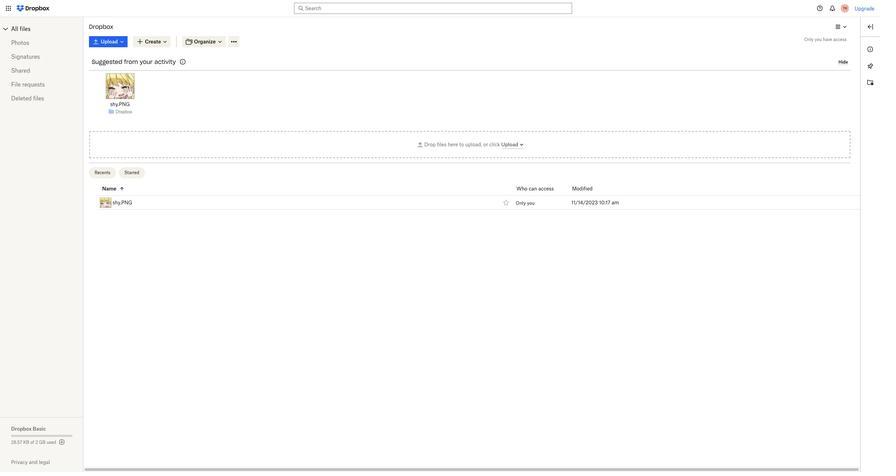 Task type: vqa. For each thing, say whether or not it's contained in the screenshot.
8th "Share" button from the right
no



Task type: locate. For each thing, give the bounding box(es) containing it.
get more space image
[[58, 438, 66, 447]]

name button
[[102, 185, 500, 193]]

who can access
[[517, 186, 554, 192]]

upload up suggested
[[101, 39, 118, 45]]

shy.png
[[110, 101, 130, 107], [113, 200, 132, 205]]

1 vertical spatial dropbox
[[116, 109, 132, 114]]

upload,
[[466, 141, 482, 147]]

files left here
[[437, 141, 447, 147]]

0 horizontal spatial only
[[516, 200, 526, 206]]

access
[[834, 37, 847, 42], [539, 186, 554, 192]]

privacy and legal link
[[11, 460, 83, 465]]

table
[[83, 182, 861, 210]]

1 vertical spatial access
[[539, 186, 554, 192]]

shy.png link up dropbox link on the left of the page
[[110, 101, 130, 108]]

1 horizontal spatial dropbox
[[89, 23, 113, 30]]

modified button
[[573, 185, 611, 193]]

modified
[[573, 186, 593, 192]]

/shy.png image inside name shy.png, modified 11/14/2023 10:17 am, "element"
[[100, 197, 112, 208]]

you inside name shy.png, modified 11/14/2023 10:17 am, "element"
[[528, 200, 535, 206]]

0 vertical spatial only
[[805, 37, 814, 42]]

you down can
[[528, 200, 535, 206]]

shy.png down name
[[113, 200, 132, 205]]

only down who
[[516, 200, 526, 206]]

gb
[[39, 440, 46, 445]]

1 horizontal spatial you
[[816, 37, 823, 42]]

/shy.png image
[[106, 73, 135, 99], [100, 197, 112, 208]]

0 vertical spatial shy.png
[[110, 101, 130, 107]]

only
[[805, 37, 814, 42], [516, 200, 526, 206]]

shared
[[11, 67, 30, 74]]

0 horizontal spatial you
[[528, 200, 535, 206]]

access right have
[[834, 37, 847, 42]]

open details pane image
[[867, 23, 875, 31]]

0 vertical spatial upload button
[[89, 36, 128, 47]]

1 vertical spatial files
[[33, 95, 44, 102]]

1 vertical spatial /shy.png image
[[100, 197, 112, 208]]

name
[[102, 186, 116, 192]]

hide button
[[839, 59, 849, 65]]

upload right click
[[502, 141, 519, 147]]

photos
[[11, 39, 29, 46]]

0 vertical spatial dropbox
[[89, 23, 113, 30]]

1 vertical spatial you
[[528, 200, 535, 206]]

open activity image
[[867, 79, 875, 87]]

name shy.png, modified 11/14/2023 10:17 am, element
[[83, 196, 861, 210]]

access right can
[[539, 186, 554, 192]]

click
[[490, 141, 500, 147]]

0 horizontal spatial dropbox
[[11, 426, 32, 432]]

deleted
[[11, 95, 32, 102]]

all files link
[[11, 23, 83, 34]]

am
[[612, 200, 619, 205]]

you
[[816, 37, 823, 42], [528, 200, 535, 206]]

you for only you have access
[[816, 37, 823, 42]]

suggested from your activity
[[92, 58, 176, 65]]

1 horizontal spatial access
[[834, 37, 847, 42]]

dropbox basic
[[11, 426, 46, 432]]

files for deleted
[[33, 95, 44, 102]]

privacy
[[11, 460, 28, 465]]

shy.png link
[[110, 101, 130, 108], [113, 198, 132, 207]]

only left have
[[805, 37, 814, 42]]

0 horizontal spatial files
[[20, 25, 31, 32]]

shy.png inside "element"
[[113, 200, 132, 205]]

upload button right click
[[502, 141, 525, 149]]

0 horizontal spatial upload button
[[89, 36, 128, 47]]

and
[[29, 460, 38, 465]]

/shy.png image down name
[[100, 197, 112, 208]]

add to starred image
[[502, 198, 511, 207]]

file
[[11, 81, 21, 88]]

shy.png up dropbox link on the left of the page
[[110, 101, 130, 107]]

1 vertical spatial shy.png link
[[113, 198, 132, 207]]

1 vertical spatial upload
[[502, 141, 519, 147]]

2 vertical spatial files
[[437, 141, 447, 147]]

tb button
[[840, 3, 851, 14]]

0 vertical spatial upload
[[101, 39, 118, 45]]

suggested
[[92, 58, 122, 65]]

all
[[11, 25, 18, 32]]

upgrade link
[[855, 5, 875, 11]]

/shy.png image up dropbox link on the left of the page
[[106, 73, 135, 99]]

1 horizontal spatial upload
[[502, 141, 519, 147]]

1 vertical spatial only
[[516, 200, 526, 206]]

1 vertical spatial upload button
[[502, 141, 525, 149]]

dropbox
[[89, 23, 113, 30], [116, 109, 132, 114], [11, 426, 32, 432]]

files
[[20, 25, 31, 32], [33, 95, 44, 102], [437, 141, 447, 147]]

0 vertical spatial shy.png link
[[110, 101, 130, 108]]

who
[[517, 186, 528, 192]]

1 horizontal spatial only
[[805, 37, 814, 42]]

activity
[[155, 58, 176, 65]]

can
[[529, 186, 538, 192]]

1 vertical spatial shy.png
[[113, 200, 132, 205]]

upload button up suggested
[[89, 36, 128, 47]]

1 horizontal spatial files
[[33, 95, 44, 102]]

hide
[[839, 59, 849, 65]]

upload button
[[89, 36, 128, 47], [502, 141, 525, 149]]

upload
[[101, 39, 118, 45], [502, 141, 519, 147]]

deleted files link
[[11, 91, 72, 105]]

files right all
[[20, 25, 31, 32]]

2
[[35, 440, 38, 445]]

shy.png link down name
[[113, 198, 132, 207]]

photos link
[[11, 36, 72, 50]]

or
[[484, 141, 488, 147]]

shared link
[[11, 64, 72, 78]]

drop
[[425, 141, 436, 147]]

files down file requests link
[[33, 95, 44, 102]]

deleted files
[[11, 95, 44, 102]]

only inside name shy.png, modified 11/14/2023 10:17 am, "element"
[[516, 200, 526, 206]]

privacy and legal
[[11, 460, 50, 465]]

11/14/2023
[[572, 200, 598, 205]]

you left have
[[816, 37, 823, 42]]

recents button
[[89, 167, 116, 178]]

legal
[[39, 460, 50, 465]]

2 horizontal spatial files
[[437, 141, 447, 147]]

0 vertical spatial files
[[20, 25, 31, 32]]

0 vertical spatial you
[[816, 37, 823, 42]]

2 horizontal spatial dropbox
[[116, 109, 132, 114]]

2 vertical spatial dropbox
[[11, 426, 32, 432]]



Task type: describe. For each thing, give the bounding box(es) containing it.
only for only you
[[516, 200, 526, 206]]

have
[[824, 37, 833, 42]]

only you have access
[[805, 37, 847, 42]]

tb
[[843, 6, 848, 10]]

dropbox logo - go to the homepage image
[[14, 3, 52, 14]]

28.57
[[11, 440, 22, 445]]

10:17
[[600, 200, 611, 205]]

create button
[[133, 36, 171, 47]]

kb
[[23, 440, 29, 445]]

requests
[[22, 81, 45, 88]]

signatures link
[[11, 50, 72, 64]]

signatures
[[11, 53, 40, 60]]

files for all
[[20, 25, 31, 32]]

global header element
[[0, 0, 881, 17]]

of
[[30, 440, 34, 445]]

used
[[47, 440, 56, 445]]

here
[[448, 141, 458, 147]]

28.57 kb of 2 gb used
[[11, 440, 56, 445]]

organize button
[[182, 36, 226, 47]]

0 vertical spatial access
[[834, 37, 847, 42]]

open pinned items image
[[867, 62, 875, 70]]

drop files here to upload, or click
[[425, 141, 502, 147]]

upgrade
[[855, 5, 875, 11]]

from
[[124, 58, 138, 65]]

recents
[[95, 170, 110, 175]]

1 horizontal spatial upload button
[[502, 141, 525, 149]]

file requests link
[[11, 78, 72, 91]]

table containing name
[[83, 182, 861, 210]]

only for only you have access
[[805, 37, 814, 42]]

0 vertical spatial /shy.png image
[[106, 73, 135, 99]]

dropbox for dropbox basic
[[11, 426, 32, 432]]

create
[[145, 39, 161, 45]]

11/14/2023 10:17 am
[[572, 200, 619, 205]]

dropbox link
[[116, 108, 132, 115]]

open information panel image
[[867, 45, 875, 54]]

starred
[[124, 170, 139, 175]]

you for only you
[[528, 200, 535, 206]]

0 horizontal spatial access
[[539, 186, 554, 192]]

to
[[460, 141, 464, 147]]

0 horizontal spatial upload
[[101, 39, 118, 45]]

your
[[140, 58, 153, 65]]

starred button
[[119, 167, 145, 178]]

file requests
[[11, 81, 45, 88]]

Search in folder "Dropbox" text field
[[305, 5, 560, 12]]

only you
[[516, 200, 535, 206]]

dropbox for dropbox link on the left of the page
[[116, 109, 132, 114]]

organize
[[194, 39, 216, 45]]

all files
[[11, 25, 31, 32]]

basic
[[33, 426, 46, 432]]

files for drop
[[437, 141, 447, 147]]

only you button
[[516, 200, 535, 206]]

shy.png link inside "element"
[[113, 198, 132, 207]]



